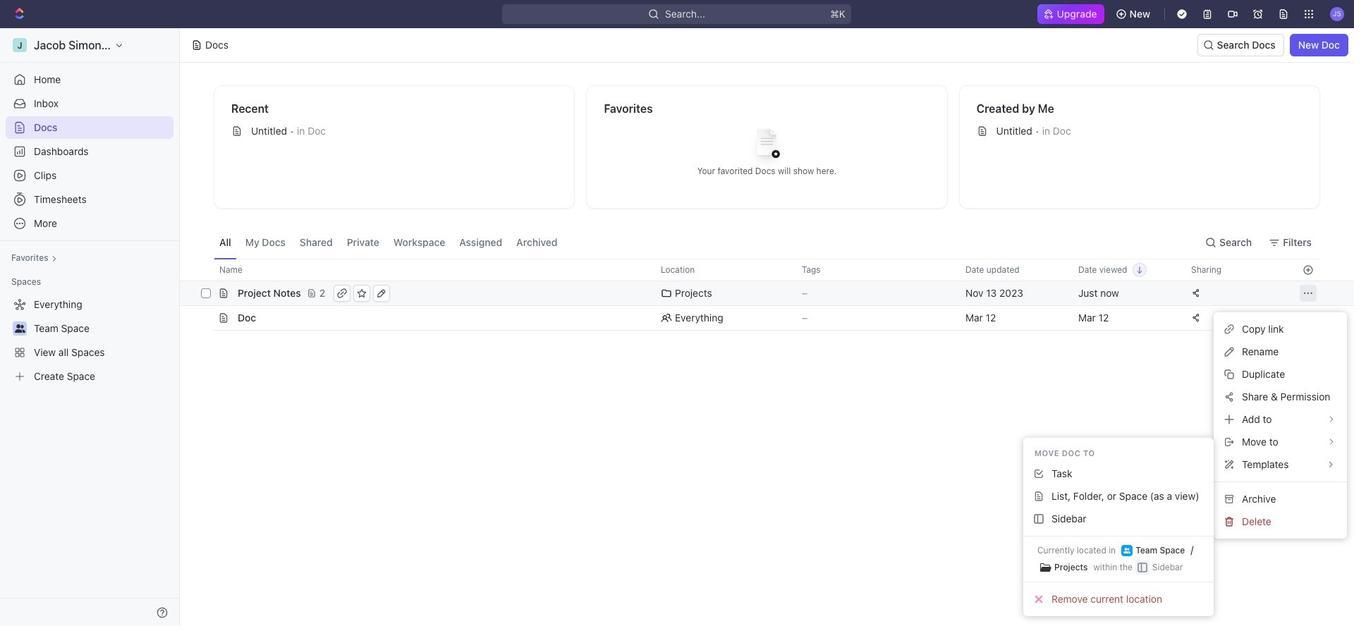 Task type: locate. For each thing, give the bounding box(es) containing it.
tab list
[[214, 226, 563, 259]]

no favorited docs image
[[739, 117, 795, 174]]

column header
[[198, 259, 214, 281]]

sidebar navigation
[[0, 28, 180, 626]]

cell
[[198, 306, 214, 330]]

row
[[198, 259, 1320, 281], [180, 281, 1354, 306], [198, 305, 1320, 331]]

table
[[180, 259, 1354, 331]]

tree
[[6, 293, 174, 388]]



Task type: describe. For each thing, give the bounding box(es) containing it.
user group image
[[1124, 548, 1131, 554]]

tree inside sidebar navigation
[[6, 293, 174, 388]]



Task type: vqa. For each thing, say whether or not it's contained in the screenshot.
Tree
yes



